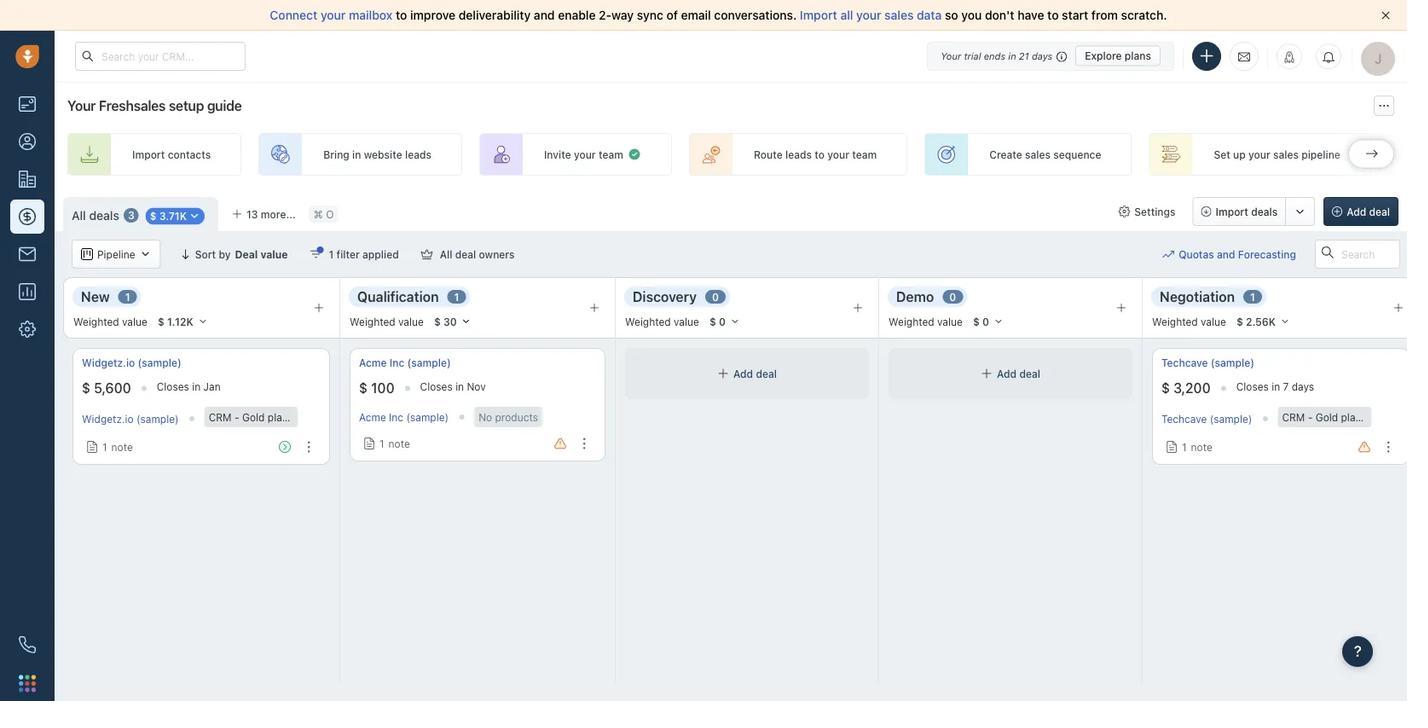 Task type: vqa. For each thing, say whether or not it's contained in the screenshot.
bottom Techcave (sample)
yes



Task type: describe. For each thing, give the bounding box(es) containing it.
add deal button
[[1324, 197, 1399, 226]]

$ 5,600
[[82, 380, 131, 396]]

$ 100
[[359, 380, 395, 396]]

gold for $ 3,200
[[1316, 411, 1339, 423]]

$ 2.56k
[[1237, 316, 1277, 328]]

import deals
[[1216, 206, 1278, 218]]

enable
[[558, 8, 596, 22]]

create sales sequence
[[990, 148, 1102, 160]]

2 acme inc (sample) link from the top
[[359, 411, 449, 423]]

deals for import
[[1252, 206, 1278, 218]]

crm for $ 5,600
[[209, 411, 232, 423]]

3,200
[[1174, 380, 1211, 396]]

Search field
[[1316, 240, 1401, 269]]

all deal owners
[[440, 248, 515, 260]]

all
[[841, 8, 854, 22]]

container_wx8msf4aqz5i3rn1 image inside $ 3.71k button
[[189, 210, 201, 222]]

quotas and forecasting link
[[1163, 240, 1314, 269]]

value for demo
[[938, 316, 963, 328]]

route leads to your team
[[754, 148, 877, 160]]

2 horizontal spatial to
[[1048, 8, 1059, 22]]

bring in website leads
[[324, 148, 432, 160]]

explore plans link
[[1076, 46, 1161, 66]]

bring in website leads link
[[259, 133, 462, 176]]

freshsales
[[99, 98, 166, 114]]

invite
[[544, 148, 571, 160]]

leads inside 'link'
[[786, 148, 812, 160]]

1 filter applied button
[[299, 240, 410, 269]]

2 widgetz.io (sample) link from the top
[[82, 413, 179, 425]]

all for deals
[[72, 208, 86, 222]]

contacts
[[168, 148, 211, 160]]

deals for all
[[89, 208, 119, 222]]

to inside 'link'
[[815, 148, 825, 160]]

route
[[754, 148, 783, 160]]

crm - gold plan monthly (
[[1283, 411, 1408, 423]]

email image
[[1239, 49, 1251, 63]]

weighted for discovery
[[625, 316, 671, 328]]

$ 3,200
[[1162, 380, 1211, 396]]

1 note for $ 3,200
[[1183, 441, 1213, 453]]

1 acme inc (sample) link from the top
[[359, 356, 451, 370]]

2 inc from the top
[[389, 411, 404, 423]]

0 horizontal spatial sales
[[885, 8, 914, 22]]

$ 0 for discovery
[[710, 316, 726, 328]]

$ inside dropdown button
[[150, 210, 157, 222]]

your inside set up your sales pipeline link
[[1249, 148, 1271, 160]]

trial
[[965, 50, 982, 61]]

crm for $ 3,200
[[1283, 411, 1306, 423]]

1 acme from the top
[[359, 357, 387, 369]]

$ 1.12k button
[[150, 312, 216, 331]]

(sample) down 3,200 in the bottom right of the page
[[1211, 413, 1253, 425]]

import for import deals
[[1216, 206, 1249, 218]]

3.71k
[[159, 210, 187, 222]]

7
[[1284, 381, 1290, 393]]

weighted value for qualification
[[350, 316, 424, 328]]

your freshsales setup guide
[[67, 98, 242, 114]]

jan
[[204, 381, 221, 393]]

1 widgetz.io (sample) link from the top
[[82, 356, 182, 370]]

ends
[[984, 50, 1006, 61]]

guide
[[207, 98, 242, 114]]

2 widgetz.io (sample) from the top
[[82, 413, 179, 425]]

$ 0 button for discovery
[[702, 312, 748, 331]]

1 down "$ 5,600" at the left bottom of the page
[[102, 441, 107, 453]]

more...
[[261, 208, 296, 220]]

your for your freshsales setup guide
[[67, 98, 96, 114]]

plan for 3,200
[[1342, 411, 1362, 423]]

plan for 5,600
[[268, 411, 288, 423]]

so
[[945, 8, 959, 22]]

add for discovery
[[734, 368, 754, 380]]

- for $ 5,600
[[235, 411, 239, 423]]

weighted value for demo
[[889, 316, 963, 328]]

closes for $ 3,200
[[1237, 381, 1270, 393]]

closes for $ 5,600
[[157, 381, 189, 393]]

1 down $ 3,200
[[1183, 441, 1187, 453]]

sort
[[195, 248, 216, 260]]

import deals button
[[1193, 197, 1287, 226]]

1 team from the left
[[599, 148, 624, 160]]

new
[[81, 288, 110, 305]]

deal inside button
[[1370, 206, 1391, 218]]

$ 3.71k button
[[146, 208, 205, 225]]

note for $ 5,600
[[111, 441, 133, 453]]

in left 21
[[1009, 50, 1017, 61]]

$ 2.56k button
[[1229, 312, 1299, 331]]

you
[[962, 8, 982, 22]]

your inside route leads to your team 'link'
[[828, 148, 850, 160]]

21
[[1020, 50, 1030, 61]]

explore
[[1086, 50, 1123, 62]]

1 note for $ 100
[[380, 438, 410, 450]]

add deal inside button
[[1347, 206, 1391, 218]]

weighted for new
[[73, 316, 119, 328]]

conversations.
[[715, 8, 797, 22]]

invite your team link
[[479, 133, 672, 176]]

30
[[444, 316, 457, 328]]

1 leads from the left
[[405, 148, 432, 160]]

1 widgetz.io (sample) from the top
[[82, 357, 182, 369]]

qualification
[[358, 288, 439, 305]]

weighted value for discovery
[[625, 316, 700, 328]]

closes in jan
[[157, 381, 221, 393]]

3
[[128, 210, 135, 221]]

container_wx8msf4aqz5i3rn1 image inside the 1 filter applied button
[[310, 248, 322, 260]]

$ 1.12k
[[158, 316, 194, 328]]

products
[[495, 411, 538, 423]]

1 note for $ 5,600
[[102, 441, 133, 453]]

add for demo
[[998, 368, 1017, 380]]

improve
[[410, 8, 456, 22]]

weighted value for negotiation
[[1153, 316, 1227, 328]]

$ 0 for demo
[[973, 316, 990, 328]]

owners
[[479, 248, 515, 260]]

- for $ 3,200
[[1309, 411, 1313, 423]]

all deals 3
[[72, 208, 135, 222]]

filter
[[337, 248, 360, 260]]

⌘
[[314, 208, 323, 220]]

monthly for 5,600
[[291, 411, 330, 423]]

$ 0 button for demo
[[966, 312, 1012, 331]]

1 inc from the top
[[390, 357, 405, 369]]

(sample) down $ 100 at the left of the page
[[333, 411, 375, 423]]

plans
[[1125, 50, 1152, 62]]

Search your CRM... text field
[[75, 42, 246, 71]]

add deal for discovery
[[734, 368, 777, 380]]

add deal for demo
[[998, 368, 1041, 380]]

closes for $ 100
[[420, 381, 453, 393]]

monthly for 3,200
[[1365, 411, 1404, 423]]

weighted for demo
[[889, 316, 935, 328]]

in for new
[[192, 381, 201, 393]]

set
[[1215, 148, 1231, 160]]

import all your sales data link
[[800, 8, 945, 22]]

import deals group
[[1193, 197, 1316, 226]]

don't
[[986, 8, 1015, 22]]

1 up $ 2.56k
[[1251, 291, 1256, 303]]

2 acme from the top
[[359, 411, 386, 423]]

set up your sales pipeline link
[[1150, 133, 1372, 176]]

nov
[[467, 381, 486, 393]]

set up your sales pipeline
[[1215, 148, 1341, 160]]

weighted for qualification
[[350, 316, 396, 328]]

2-
[[599, 8, 612, 22]]

13
[[247, 208, 258, 220]]

in right bring
[[352, 148, 361, 160]]

website
[[364, 148, 402, 160]]

(sample) down closes in jan
[[136, 413, 179, 425]]

all deal owners button
[[410, 240, 526, 269]]



Task type: locate. For each thing, give the bounding box(es) containing it.
2 horizontal spatial note
[[1192, 441, 1213, 453]]

import up quotas and forecasting
[[1216, 206, 1249, 218]]

and left enable
[[534, 8, 555, 22]]

weighted value for new
[[73, 316, 148, 328]]

-
[[235, 411, 239, 423], [1309, 411, 1313, 423]]

closes left the "7"
[[1237, 381, 1270, 393]]

all inside button
[[440, 248, 453, 260]]

2 team from the left
[[853, 148, 877, 160]]

all deals link
[[72, 207, 119, 224]]

your inside invite your team link
[[574, 148, 596, 160]]

2 horizontal spatial add deal
[[1347, 206, 1391, 218]]

1 horizontal spatial and
[[1218, 248, 1236, 260]]

your right invite
[[574, 148, 596, 160]]

2 closes from the left
[[420, 381, 453, 393]]

deal
[[1370, 206, 1391, 218], [455, 248, 476, 260], [756, 368, 777, 380], [1020, 368, 1041, 380]]

sort by deal value
[[195, 248, 288, 260]]

your left freshsales
[[67, 98, 96, 114]]

0 horizontal spatial your
[[67, 98, 96, 114]]

1 horizontal spatial add
[[998, 368, 1017, 380]]

techcave (sample) up 3,200 in the bottom right of the page
[[1162, 357, 1255, 369]]

leads
[[405, 148, 432, 160], [786, 148, 812, 160]]

monthly
[[291, 411, 330, 423], [1365, 411, 1404, 423]]

1 $ 0 from the left
[[710, 316, 726, 328]]

0 horizontal spatial all
[[72, 208, 86, 222]]

techcave (sample) link
[[1162, 356, 1255, 370], [1162, 413, 1253, 425]]

100
[[371, 380, 395, 396]]

note for $ 3,200
[[1192, 441, 1213, 453]]

0 horizontal spatial add
[[734, 368, 754, 380]]

0 vertical spatial all
[[72, 208, 86, 222]]

acme inc (sample) link down 100
[[359, 411, 449, 423]]

inc up 100
[[390, 357, 405, 369]]

route leads to your team link
[[689, 133, 908, 176]]

1 horizontal spatial your
[[941, 50, 962, 61]]

widgetz.io inside "widgetz.io (sample)" link
[[82, 357, 135, 369]]

sales left pipeline
[[1274, 148, 1299, 160]]

weighted down discovery
[[625, 316, 671, 328]]

2 acme inc (sample) from the top
[[359, 411, 449, 423]]

0 horizontal spatial monthly
[[291, 411, 330, 423]]

widgetz.io (sample) down 5,600
[[82, 413, 179, 425]]

2 weighted from the left
[[350, 316, 396, 328]]

1 vertical spatial widgetz.io (sample)
[[82, 413, 179, 425]]

1 horizontal spatial to
[[815, 148, 825, 160]]

3 weighted from the left
[[625, 316, 671, 328]]

$ 3.71k
[[150, 210, 187, 222]]

2 $ 0 button from the left
[[966, 312, 1012, 331]]

quotas and forecasting
[[1179, 248, 1297, 260]]

1 horizontal spatial crm
[[1283, 411, 1306, 423]]

to
[[396, 8, 407, 22], [1048, 8, 1059, 22], [815, 148, 825, 160]]

sales right create
[[1026, 148, 1051, 160]]

1 horizontal spatial note
[[389, 438, 410, 450]]

2 - from the left
[[1309, 411, 1313, 423]]

weighted down new
[[73, 316, 119, 328]]

weighted value down demo
[[889, 316, 963, 328]]

weighted value down qualification
[[350, 316, 424, 328]]

phone image
[[19, 637, 36, 654]]

note down 100
[[389, 438, 410, 450]]

your left mailbox
[[321, 8, 346, 22]]

create sales sequence link
[[925, 133, 1133, 176]]

crm down jan
[[209, 411, 232, 423]]

acme inc (sample) up 100
[[359, 357, 451, 369]]

1 vertical spatial your
[[67, 98, 96, 114]]

in left jan
[[192, 381, 201, 393]]

0 vertical spatial days
[[1032, 50, 1053, 61]]

note down 3,200 in the bottom right of the page
[[1192, 441, 1213, 453]]

1 gold from the left
[[242, 411, 265, 423]]

2 gold from the left
[[1316, 411, 1339, 423]]

2 widgetz.io from the top
[[82, 413, 134, 425]]

1 horizontal spatial $ 0 button
[[966, 312, 1012, 331]]

pipeline
[[1302, 148, 1341, 160]]

0 vertical spatial acme
[[359, 357, 387, 369]]

all
[[72, 208, 86, 222], [440, 248, 453, 260]]

$ 0
[[710, 316, 726, 328], [973, 316, 990, 328]]

2 leads from the left
[[786, 148, 812, 160]]

weighted for negotiation
[[1153, 316, 1199, 328]]

1 horizontal spatial all
[[440, 248, 453, 260]]

2 techcave from the top
[[1162, 413, 1208, 425]]

0 horizontal spatial crm
[[209, 411, 232, 423]]

1 horizontal spatial leads
[[786, 148, 812, 160]]

quotas
[[1179, 248, 1215, 260]]

value for new
[[122, 316, 148, 328]]

0 vertical spatial techcave (sample)
[[1162, 357, 1255, 369]]

0 horizontal spatial days
[[1032, 50, 1053, 61]]

container_wx8msf4aqz5i3rn1 image inside settings popup button
[[1119, 206, 1131, 218]]

weighted down qualification
[[350, 316, 396, 328]]

weighted value down new
[[73, 316, 148, 328]]

techcave (sample) down 3,200 in the bottom right of the page
[[1162, 413, 1253, 425]]

(sample) up closes in jan
[[138, 357, 182, 369]]

pipeline button
[[72, 240, 161, 269]]

create
[[990, 148, 1023, 160]]

0 horizontal spatial deals
[[89, 208, 119, 222]]

2 monthly from the left
[[1365, 411, 1404, 423]]

all left 3
[[72, 208, 86, 222]]

1 horizontal spatial -
[[1309, 411, 1313, 423]]

your right all
[[857, 8, 882, 22]]

your for your trial ends in 21 days
[[941, 50, 962, 61]]

0 horizontal spatial -
[[235, 411, 239, 423]]

1 weighted value from the left
[[73, 316, 148, 328]]

close image
[[1382, 11, 1391, 20]]

2 horizontal spatial sales
[[1274, 148, 1299, 160]]

connect
[[270, 8, 318, 22]]

1 note down 100
[[380, 438, 410, 450]]

1 - from the left
[[235, 411, 239, 423]]

plan
[[268, 411, 288, 423], [1342, 411, 1362, 423]]

your right route
[[828, 148, 850, 160]]

gold for $ 5,600
[[242, 411, 265, 423]]

1 widgetz.io from the top
[[82, 357, 135, 369]]

mailbox
[[349, 8, 393, 22]]

0 vertical spatial acme inc (sample) link
[[359, 356, 451, 370]]

1 horizontal spatial plan
[[1342, 411, 1362, 423]]

1 vertical spatial acme inc (sample) link
[[359, 411, 449, 423]]

(sample) inside techcave (sample) link
[[1211, 357, 1255, 369]]

1 vertical spatial widgetz.io (sample) link
[[82, 413, 179, 425]]

team inside 'link'
[[853, 148, 877, 160]]

2 crm from the left
[[1283, 411, 1306, 423]]

import for import contacts
[[132, 148, 165, 160]]

1 vertical spatial acme inc (sample)
[[359, 411, 449, 423]]

(
[[1407, 411, 1408, 423]]

settings
[[1135, 206, 1176, 218]]

0 horizontal spatial team
[[599, 148, 624, 160]]

0 horizontal spatial to
[[396, 8, 407, 22]]

1 horizontal spatial deals
[[1252, 206, 1278, 218]]

your left trial
[[941, 50, 962, 61]]

1 crm from the left
[[209, 411, 232, 423]]

1 horizontal spatial closes
[[420, 381, 453, 393]]

import inside button
[[1216, 206, 1249, 218]]

your right "up"
[[1249, 148, 1271, 160]]

to left 'start'
[[1048, 8, 1059, 22]]

note down 5,600
[[111, 441, 133, 453]]

import left contacts
[[132, 148, 165, 160]]

1 note down 3,200 in the bottom right of the page
[[1183, 441, 1213, 453]]

5,600
[[94, 380, 131, 396]]

have
[[1018, 8, 1045, 22]]

of
[[667, 8, 678, 22]]

1 horizontal spatial monthly
[[1365, 411, 1404, 423]]

bring
[[324, 148, 350, 160]]

2 horizontal spatial import
[[1216, 206, 1249, 218]]

4 weighted from the left
[[889, 316, 935, 328]]

1 horizontal spatial gold
[[1316, 411, 1339, 423]]

inc down 100
[[389, 411, 404, 423]]

1 weighted from the left
[[73, 316, 119, 328]]

$ inside "button"
[[434, 316, 441, 328]]

1 vertical spatial import
[[132, 148, 165, 160]]

0 horizontal spatial leads
[[405, 148, 432, 160]]

0 vertical spatial and
[[534, 8, 555, 22]]

closes
[[157, 381, 189, 393], [420, 381, 453, 393], [1237, 381, 1270, 393]]

widgetz.io (sample) link down 5,600
[[82, 413, 179, 425]]

1 note down 5,600
[[102, 441, 133, 453]]

1 vertical spatial acme
[[359, 411, 386, 423]]

import left all
[[800, 8, 838, 22]]

settings button
[[1110, 197, 1185, 226]]

discovery
[[633, 288, 697, 305]]

0 horizontal spatial and
[[534, 8, 555, 22]]

all for deal
[[440, 248, 453, 260]]

deals
[[1252, 206, 1278, 218], [89, 208, 119, 222]]

2 techcave (sample) from the top
[[1162, 413, 1253, 425]]

techcave down $ 3,200
[[1162, 413, 1208, 425]]

to right mailbox
[[396, 8, 407, 22]]

2 techcave (sample) link from the top
[[1162, 413, 1253, 425]]

0 horizontal spatial import
[[132, 148, 165, 160]]

leads right route
[[786, 148, 812, 160]]

0 vertical spatial widgetz.io (sample) link
[[82, 356, 182, 370]]

1 techcave (sample) from the top
[[1162, 357, 1255, 369]]

0 horizontal spatial gold
[[242, 411, 265, 423]]

0 horizontal spatial add deal
[[734, 368, 777, 380]]

your
[[941, 50, 962, 61], [67, 98, 96, 114]]

(sample) down $ 2.56k
[[1211, 357, 1255, 369]]

in left the "7"
[[1272, 381, 1281, 393]]

weighted value down negotiation
[[1153, 316, 1227, 328]]

container_wx8msf4aqz5i3rn1 image
[[628, 148, 642, 161], [1119, 206, 1131, 218], [189, 210, 201, 222], [310, 248, 322, 260], [1163, 248, 1175, 260], [981, 368, 993, 380], [86, 441, 98, 453]]

freshworks switcher image
[[19, 675, 36, 692]]

crm down the "7"
[[1283, 411, 1306, 423]]

days right the "7"
[[1292, 381, 1315, 393]]

closes left nov
[[420, 381, 453, 393]]

2 plan from the left
[[1342, 411, 1362, 423]]

2 horizontal spatial closes
[[1237, 381, 1270, 393]]

1 vertical spatial all
[[440, 248, 453, 260]]

2 horizontal spatial 1 note
[[1183, 441, 1213, 453]]

0 vertical spatial your
[[941, 50, 962, 61]]

explore plans
[[1086, 50, 1152, 62]]

0 vertical spatial techcave (sample) link
[[1162, 356, 1255, 370]]

start
[[1062, 8, 1089, 22]]

deal inside button
[[455, 248, 476, 260]]

widgetz.io (sample) up 5,600
[[82, 357, 182, 369]]

to right route
[[815, 148, 825, 160]]

import contacts link
[[67, 133, 242, 176]]

1 techcave (sample) link from the top
[[1162, 356, 1255, 370]]

up
[[1234, 148, 1246, 160]]

widgetz.io up "$ 5,600" at the left bottom of the page
[[82, 357, 135, 369]]

widgetz.io down "$ 5,600" at the left bottom of the page
[[82, 413, 134, 425]]

container_wx8msf4aqz5i3rn1 image
[[81, 248, 93, 260], [140, 248, 152, 260], [421, 248, 433, 260], [718, 368, 730, 380], [363, 438, 375, 450], [1166, 441, 1178, 453]]

1 right new
[[125, 291, 130, 303]]

0 horizontal spatial $ 0
[[710, 316, 726, 328]]

crm - gold plan monthly (sample)
[[209, 411, 375, 423]]

deals left 3
[[89, 208, 119, 222]]

acme inc (sample) down 100
[[359, 411, 449, 423]]

1 acme inc (sample) from the top
[[359, 357, 451, 369]]

1 horizontal spatial 1 note
[[380, 438, 410, 450]]

1 horizontal spatial add deal
[[998, 368, 1041, 380]]

applied
[[363, 248, 399, 260]]

sales left the data
[[885, 8, 914, 22]]

1 $ 0 button from the left
[[702, 312, 748, 331]]

2 vertical spatial import
[[1216, 206, 1249, 218]]

techcave
[[1162, 357, 1209, 369], [1162, 413, 1208, 425]]

1 inside button
[[329, 248, 334, 260]]

1 horizontal spatial team
[[853, 148, 877, 160]]

1 horizontal spatial days
[[1292, 381, 1315, 393]]

acme down $ 100 at the left of the page
[[359, 411, 386, 423]]

acme up $ 100 at the left of the page
[[359, 357, 387, 369]]

1 vertical spatial days
[[1292, 381, 1315, 393]]

by
[[219, 248, 231, 260]]

(sample)
[[138, 357, 182, 369], [407, 357, 451, 369], [1211, 357, 1255, 369], [407, 411, 449, 423], [333, 411, 375, 423], [136, 413, 179, 425], [1211, 413, 1253, 425]]

3 weighted value from the left
[[625, 316, 700, 328]]

value for discovery
[[674, 316, 700, 328]]

0 vertical spatial widgetz.io (sample)
[[82, 357, 182, 369]]

0 horizontal spatial 1 note
[[102, 441, 133, 453]]

0 vertical spatial acme inc (sample)
[[359, 357, 451, 369]]

days right 21
[[1032, 50, 1053, 61]]

0 horizontal spatial $ 0 button
[[702, 312, 748, 331]]

widgetz.io (sample) link up 5,600
[[82, 356, 182, 370]]

forecasting
[[1239, 248, 1297, 260]]

3 closes from the left
[[1237, 381, 1270, 393]]

connect your mailbox link
[[270, 8, 396, 22]]

1 down 100
[[380, 438, 384, 450]]

deals inside button
[[1252, 206, 1278, 218]]

demo
[[897, 288, 935, 305]]

weighted down demo
[[889, 316, 935, 328]]

1 closes from the left
[[157, 381, 189, 393]]

weighted value down discovery
[[625, 316, 700, 328]]

value for negotiation
[[1201, 316, 1227, 328]]

1 up $ 30 "button"
[[454, 291, 459, 303]]

1 vertical spatial inc
[[389, 411, 404, 423]]

container_wx8msf4aqz5i3rn1 image inside the all deal owners button
[[421, 248, 433, 260]]

0
[[713, 291, 719, 303], [950, 291, 957, 303], [719, 316, 726, 328], [983, 316, 990, 328]]

leads right 'website'
[[405, 148, 432, 160]]

1 note
[[380, 438, 410, 450], [102, 441, 133, 453], [1183, 441, 1213, 453]]

0 vertical spatial import
[[800, 8, 838, 22]]

phone element
[[10, 628, 44, 662]]

no
[[479, 411, 492, 423]]

$ 0 button
[[702, 312, 748, 331], [966, 312, 1012, 331]]

1 vertical spatial widgetz.io
[[82, 413, 134, 425]]

⌘ o
[[314, 208, 334, 220]]

13 more...
[[247, 208, 296, 220]]

weighted down negotiation
[[1153, 316, 1199, 328]]

scratch.
[[1122, 8, 1168, 22]]

add deal
[[1347, 206, 1391, 218], [734, 368, 777, 380], [998, 368, 1041, 380]]

closes in 7 days
[[1237, 381, 1315, 393]]

0 horizontal spatial plan
[[268, 411, 288, 423]]

1 plan from the left
[[268, 411, 288, 423]]

1.12k
[[167, 316, 194, 328]]

all left owners
[[440, 248, 453, 260]]

4 weighted value from the left
[[889, 316, 963, 328]]

in for negotiation
[[1272, 381, 1281, 393]]

no products
[[479, 411, 538, 423]]

deal
[[235, 248, 258, 260]]

1 vertical spatial techcave
[[1162, 413, 1208, 425]]

5 weighted from the left
[[1153, 316, 1199, 328]]

$ inside button
[[158, 316, 164, 328]]

way
[[612, 8, 634, 22]]

techcave up $ 3,200
[[1162, 357, 1209, 369]]

1 horizontal spatial $ 0
[[973, 316, 990, 328]]

1 vertical spatial techcave (sample) link
[[1162, 413, 1253, 425]]

o
[[326, 208, 334, 220]]

container_wx8msf4aqz5i3rn1 image inside invite your team link
[[628, 148, 642, 161]]

(sample) down closes in nov
[[407, 411, 449, 423]]

sequence
[[1054, 148, 1102, 160]]

0 horizontal spatial closes
[[157, 381, 189, 393]]

1 horizontal spatial import
[[800, 8, 838, 22]]

import contacts
[[132, 148, 211, 160]]

and right the quotas in the right top of the page
[[1218, 248, 1236, 260]]

13 more... button
[[223, 202, 305, 226]]

0 vertical spatial widgetz.io
[[82, 357, 135, 369]]

1 vertical spatial techcave (sample)
[[1162, 413, 1253, 425]]

acme
[[359, 357, 387, 369], [359, 411, 386, 423]]

deals up forecasting
[[1252, 206, 1278, 218]]

closes left jan
[[157, 381, 189, 393]]

2 horizontal spatial add
[[1347, 206, 1367, 218]]

your trial ends in 21 days
[[941, 50, 1053, 61]]

acme inc (sample) link up 100
[[359, 356, 451, 370]]

closes in nov
[[420, 381, 486, 393]]

negotiation
[[1160, 288, 1236, 305]]

1 horizontal spatial sales
[[1026, 148, 1051, 160]]

inc
[[390, 357, 405, 369], [389, 411, 404, 423]]

(sample) up closes in nov
[[407, 357, 451, 369]]

2.56k
[[1247, 316, 1277, 328]]

0 vertical spatial techcave
[[1162, 357, 1209, 369]]

1 left filter in the top left of the page
[[329, 248, 334, 260]]

in left nov
[[456, 381, 464, 393]]

techcave (sample) link up 3,200 in the bottom right of the page
[[1162, 356, 1255, 370]]

1
[[329, 248, 334, 260], [125, 291, 130, 303], [454, 291, 459, 303], [1251, 291, 1256, 303], [380, 438, 384, 450], [102, 441, 107, 453], [1183, 441, 1187, 453]]

0 vertical spatial inc
[[390, 357, 405, 369]]

note
[[389, 438, 410, 450], [111, 441, 133, 453], [1192, 441, 1213, 453]]

in for qualification
[[456, 381, 464, 393]]

value for qualification
[[399, 316, 424, 328]]

5 weighted value from the left
[[1153, 316, 1227, 328]]

2 $ 0 from the left
[[973, 316, 990, 328]]

2 weighted value from the left
[[350, 316, 424, 328]]

1 monthly from the left
[[291, 411, 330, 423]]

add inside button
[[1347, 206, 1367, 218]]

techcave (sample) link down 3,200 in the bottom right of the page
[[1162, 413, 1253, 425]]

note for $ 100
[[389, 438, 410, 450]]

0 horizontal spatial note
[[111, 441, 133, 453]]

data
[[917, 8, 942, 22]]

1 techcave from the top
[[1162, 357, 1209, 369]]

invite your team
[[544, 148, 624, 160]]

container_wx8msf4aqz5i3rn1 image inside quotas and forecasting link
[[1163, 248, 1175, 260]]

from
[[1092, 8, 1119, 22]]

1 vertical spatial and
[[1218, 248, 1236, 260]]



